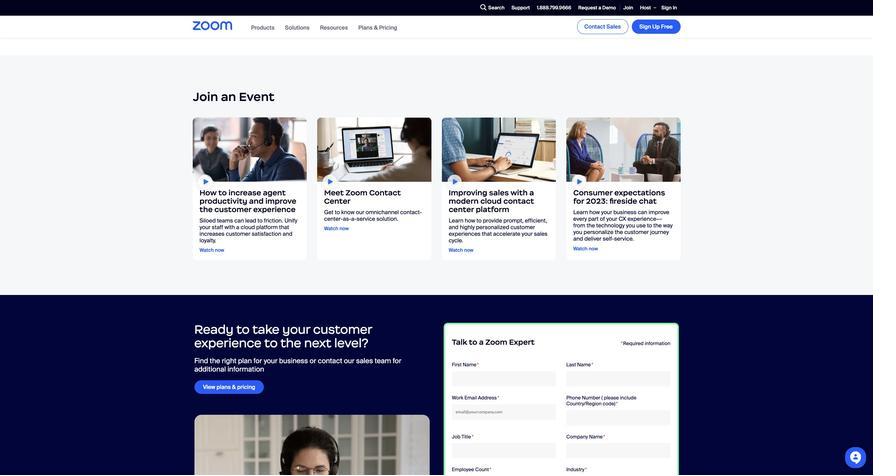 Task type: locate. For each thing, give the bounding box(es) containing it.
watch down center-
[[324, 226, 339, 232]]

email@yourcompany.com email field
[[452, 405, 556, 420]]

your right take at left
[[283, 322, 310, 338]]

0 vertical spatial zoom
[[574, 1, 587, 7]]

or
[[310, 357, 316, 366]]

1 horizontal spatial cloud
[[481, 197, 502, 206]]

business down fireside
[[614, 209, 637, 216]]

a-
[[351, 216, 357, 223]]

your down efficient, at the top of page
[[522, 230, 533, 238]]

the inside how to increase agent productivity and improve the customer experience siloed teams can lead to friction. unify your staff with a cloud platform that increases customer satisfaction and loyalty. watch now
[[200, 205, 213, 214]]

country/region
[[567, 401, 602, 407]]

your inside find the right plan for your business or contact our sales team for additional information
[[264, 357, 278, 366]]

1 vertical spatial how
[[465, 217, 475, 224]]

0 horizontal spatial how
[[465, 217, 475, 224]]

increase
[[229, 188, 261, 198]]

productivity
[[200, 197, 247, 206]]

see what's new at zoom link
[[525, 0, 681, 14]]

1 horizontal spatial with
[[511, 188, 528, 198]]

watch down cycle.
[[449, 247, 463, 254]]

now down loyalty.
[[215, 247, 224, 254]]

expectations
[[615, 188, 665, 198]]

improve down chat
[[649, 209, 670, 216]]

1 horizontal spatial business
[[614, 209, 637, 216]]

take
[[253, 322, 280, 338]]

1 horizontal spatial how
[[590, 209, 600, 216]]

business inside consumer expectations for 2023: fireside chat learn how your business can improve every part of your cx experience–– from the technology you use to the way you personalize the customer journey and deliver self-service. watch now
[[614, 209, 637, 216]]

1 vertical spatial contact
[[369, 188, 401, 198]]

join for join an event
[[193, 89, 218, 105]]

the right find
[[210, 357, 220, 366]]

information right required
[[645, 341, 671, 347]]

0 vertical spatial contact
[[585, 23, 605, 30]]

with right staff
[[225, 224, 235, 231]]

1 vertical spatial zoom
[[346, 188, 368, 198]]

0 horizontal spatial contact
[[369, 188, 401, 198]]

cloud up provide
[[481, 197, 502, 206]]

free
[[661, 23, 673, 30]]

1 vertical spatial join
[[193, 89, 218, 105]]

1 vertical spatial can
[[235, 217, 244, 224]]

can inside consumer expectations for 2023: fireside chat learn how your business can improve every part of your cx experience–– from the technology you use to the way you personalize the customer journey and deliver self-service. watch now
[[638, 209, 648, 216]]

zoom up know on the top of the page
[[346, 188, 368, 198]]

1 vertical spatial improve
[[649, 209, 670, 216]]

platform
[[476, 205, 510, 214], [256, 224, 278, 231]]

experience up right
[[194, 336, 262, 351]]

1 vertical spatial contact
[[318, 357, 342, 366]]

0 horizontal spatial you
[[574, 229, 583, 236]]

contact right or
[[318, 357, 342, 366]]

see what's new at zoom
[[532, 1, 587, 7]]

cloud
[[481, 197, 502, 206], [241, 224, 255, 231]]

now
[[340, 226, 349, 232], [589, 246, 598, 252], [215, 247, 224, 254], [464, 247, 474, 254]]

way
[[663, 222, 673, 229]]

zoom left expert
[[486, 338, 508, 347]]

the inside find the right plan for your business or contact our sales team for additional information
[[210, 357, 220, 366]]

business left or
[[279, 357, 308, 366]]

zoom logo image
[[193, 21, 232, 30]]

experience up friction.
[[253, 205, 296, 214]]

improve
[[266, 197, 297, 206], [649, 209, 670, 216]]

1 vertical spatial with
[[225, 224, 235, 231]]

our down the level?
[[344, 357, 355, 366]]

* right first at the right of page
[[477, 362, 478, 368]]

1 vertical spatial learn
[[449, 217, 464, 224]]

how down center
[[465, 217, 475, 224]]

1.888.799.9666
[[537, 4, 572, 11]]

how left of
[[590, 209, 600, 216]]

with
[[511, 188, 528, 198], [225, 224, 235, 231]]

that down provide
[[482, 230, 492, 238]]

1 horizontal spatial for
[[393, 357, 402, 366]]

with up "prompt,"
[[511, 188, 528, 198]]

watch inside how to increase agent productivity and improve the customer experience siloed teams can lead to friction. unify your staff with a cloud platform that increases customer satisfaction and loyalty. watch now
[[200, 247, 214, 254]]

you
[[626, 222, 635, 229], [574, 229, 583, 236]]

2 horizontal spatial for
[[574, 197, 584, 206]]

to inside meet zoom contact center get to know our omnichannel contact- center-as-a-service solution. watch now
[[335, 209, 340, 216]]

* up email@yourcompany.com email field
[[497, 395, 499, 401]]

now inside consumer expectations for 2023: fireside chat learn how your business can improve every part of your cx experience–– from the technology you use to the way you personalize the customer journey and deliver self-service. watch now
[[589, 246, 598, 252]]

to right get
[[335, 209, 340, 216]]

and up lead
[[249, 197, 264, 206]]

siloed
[[200, 217, 216, 224]]

1 horizontal spatial sales
[[489, 188, 509, 198]]

the up find the right plan for your business or contact our sales team for additional information on the bottom left
[[281, 336, 301, 351]]

plans
[[359, 24, 373, 31]]

2023:
[[586, 197, 608, 206]]

for right the plan
[[254, 357, 262, 366]]

for up every
[[574, 197, 584, 206]]

sales inside find the right plan for your business or contact our sales team for additional information
[[356, 357, 373, 366]]

the inside ready to take your customer experience to the next level?
[[281, 336, 301, 351]]

0 horizontal spatial contact
[[318, 357, 342, 366]]

improving sales with a modern cloud contact center platform image
[[442, 118, 556, 182]]

* right the company
[[603, 434, 605, 440]]

watch inside consumer expectations for 2023: fireside chat learn how your business can improve every part of your cx experience–– from the technology you use to the way you personalize the customer journey and deliver self-service. watch now
[[574, 246, 588, 252]]

2 horizontal spatial sales
[[534, 230, 548, 238]]

that inside improving sales with a modern cloud contact center platform learn how to provide prompt, efficient, and highly personalized customer experiences that accelerate your sales cycle. watch now
[[482, 230, 492, 238]]

our inside find the right plan for your business or contact our sales team for additional information
[[344, 357, 355, 366]]

platform inside how to increase agent productivity and improve the customer experience siloed teams can lead to friction. unify your staff with a cloud platform that increases customer satisfaction and loyalty. watch now
[[256, 224, 278, 231]]

every
[[574, 215, 587, 223]]

customer inside ready to take your customer experience to the next level?
[[313, 322, 372, 338]]

join left the an
[[193, 89, 218, 105]]

learn inside improving sales with a modern cloud contact center platform learn how to provide prompt, efficient, and highly personalized customer experiences that accelerate your sales cycle. watch now
[[449, 217, 464, 224]]

sign left up at right
[[640, 23, 651, 30]]

0 vertical spatial how
[[590, 209, 600, 216]]

sales up provide
[[489, 188, 509, 198]]

you left use
[[626, 222, 635, 229]]

* right job
[[471, 434, 473, 440]]

and
[[249, 197, 264, 206], [449, 224, 459, 231], [283, 230, 293, 238], [574, 235, 583, 243]]

how to increase agent productivity and improve the customer experience image
[[193, 118, 307, 182]]

contact-
[[400, 209, 422, 216]]

zoom inside see what's new at zoom link
[[574, 1, 587, 7]]

with inside how to increase agent productivity and improve the customer experience siloed teams can lead to friction. unify your staff with a cloud platform that increases customer satisfaction and loyalty. watch now
[[225, 224, 235, 231]]

personalized
[[476, 224, 509, 231]]

for
[[574, 197, 584, 206], [254, 357, 262, 366], [393, 357, 402, 366]]

1 horizontal spatial information
[[645, 341, 671, 347]]

a right teams at the top left of page
[[236, 224, 239, 231]]

0 vertical spatial cloud
[[481, 197, 502, 206]]

your inside how to increase agent productivity and improve the customer experience siloed teams can lead to friction. unify your staff with a cloud platform that increases customer satisfaction and loyalty. watch now
[[200, 224, 211, 231]]

to inside improving sales with a modern cloud contact center platform learn how to provide prompt, efficient, and highly personalized customer experiences that accelerate your sales cycle. watch now
[[477, 217, 482, 224]]

consumer
[[574, 188, 613, 198]]

now down deliver
[[589, 246, 598, 252]]

your inside ready to take your customer experience to the next level?
[[283, 322, 310, 338]]

1 horizontal spatial join
[[624, 4, 634, 11]]

personalize
[[584, 229, 614, 236]]

contact inside improving sales with a modern cloud contact center platform learn how to provide prompt, efficient, and highly personalized customer experiences that accelerate your sales cycle. watch now
[[504, 197, 534, 206]]

now down as-
[[340, 226, 349, 232]]

efficient,
[[525, 217, 547, 224]]

sales
[[489, 188, 509, 198], [534, 230, 548, 238], [356, 357, 373, 366]]

1 vertical spatial sign
[[640, 23, 651, 30]]

host
[[641, 5, 651, 11]]

the right the "from"
[[587, 222, 595, 229]]

learn down center
[[449, 217, 464, 224]]

0 vertical spatial improve
[[266, 197, 297, 206]]

2 horizontal spatial zoom
[[574, 1, 587, 7]]

solutions
[[285, 24, 310, 31]]

contact up omnichannel
[[369, 188, 401, 198]]

your inside improving sales with a modern cloud contact center platform learn how to provide prompt, efficient, and highly personalized customer experiences that accelerate your sales cycle. watch now
[[522, 230, 533, 238]]

0 vertical spatial sign
[[662, 4, 672, 11]]

sign for sign in
[[662, 4, 672, 11]]

your left staff
[[200, 224, 211, 231]]

&
[[374, 24, 378, 31], [232, 384, 236, 391]]

0 vertical spatial with
[[511, 188, 528, 198]]

to left provide
[[477, 217, 482, 224]]

our right know on the top of the page
[[356, 209, 364, 216]]

phone number ( please include country/region code)
[[567, 395, 637, 407]]

1 horizontal spatial can
[[638, 209, 648, 216]]

cx
[[619, 215, 626, 223]]

name for first name
[[463, 362, 477, 368]]

0 vertical spatial our
[[356, 209, 364, 216]]

cloud inside improving sales with a modern cloud contact center platform learn how to provide prompt, efficient, and highly personalized customer experiences that accelerate your sales cycle. watch now
[[481, 197, 502, 206]]

1 vertical spatial cloud
[[241, 224, 255, 231]]

0 horizontal spatial that
[[279, 224, 289, 231]]

first
[[452, 362, 462, 368]]

and down the "from"
[[574, 235, 583, 243]]

agent
[[263, 188, 286, 198]]

0 horizontal spatial learn
[[449, 217, 464, 224]]

as-
[[343, 216, 351, 223]]

0 horizontal spatial business
[[279, 357, 308, 366]]

the
[[379, 7, 386, 14], [200, 205, 213, 214], [587, 222, 595, 229], [654, 222, 662, 229], [615, 229, 623, 236], [281, 336, 301, 351], [210, 357, 220, 366]]

0 vertical spatial platform
[[476, 205, 510, 214]]

None search field
[[455, 2, 479, 13]]

plans & pricing link
[[359, 24, 397, 31]]

contact up "prompt,"
[[504, 197, 534, 206]]

0 horizontal spatial join
[[193, 89, 218, 105]]

center
[[324, 197, 351, 206]]

now inside how to increase agent productivity and improve the customer experience siloed teams can lead to friction. unify your staff with a cloud platform that increases customer satisfaction and loyalty. watch now
[[215, 247, 224, 254]]

search image
[[481, 4, 487, 11], [481, 4, 487, 11]]

1 vertical spatial experience
[[194, 336, 262, 351]]

0 horizontal spatial sales
[[356, 357, 373, 366]]

contact inside find the right plan for your business or contact our sales team for additional information
[[318, 357, 342, 366]]

learn up the "from"
[[574, 209, 588, 216]]

learn inside consumer expectations for 2023: fireside chat learn how your business can improve every part of your cx experience–– from the technology you use to the way you personalize the customer journey and deliver self-service. watch now
[[574, 209, 588, 216]]

join left the host
[[624, 4, 634, 11]]

that right lead
[[279, 224, 289, 231]]

to right use
[[647, 222, 652, 229]]

contact
[[585, 23, 605, 30], [369, 188, 401, 198]]

1 horizontal spatial contact
[[504, 197, 534, 206]]

talk
[[452, 338, 467, 347]]

zoom
[[574, 1, 587, 7], [346, 188, 368, 198], [486, 338, 508, 347]]

None text field
[[452, 372, 556, 387], [452, 444, 556, 459], [452, 372, 556, 387], [452, 444, 556, 459]]

0 horizontal spatial information
[[228, 365, 264, 374]]

resources
[[320, 24, 348, 31]]

1 horizontal spatial our
[[356, 209, 364, 216]]

2 vertical spatial zoom
[[486, 338, 508, 347]]

now inside improving sales with a modern cloud contact center platform learn how to provide prompt, efficient, and highly personalized customer experiences that accelerate your sales cycle. watch now
[[464, 247, 474, 254]]

to right how
[[218, 188, 227, 198]]

1 horizontal spatial that
[[482, 230, 492, 238]]

company name *
[[567, 434, 605, 440]]

watch down deliver
[[574, 246, 588, 252]]

improve up friction.
[[266, 197, 297, 206]]

1 vertical spatial information
[[228, 365, 264, 374]]

of
[[600, 215, 605, 223]]

contact sales link
[[577, 19, 629, 34]]

0 horizontal spatial our
[[344, 357, 355, 366]]

information
[[645, 341, 671, 347], [228, 365, 264, 374]]

platform up provide
[[476, 205, 510, 214]]

a up efficient, at the top of page
[[530, 188, 534, 198]]

expert
[[509, 338, 535, 347]]

now inside meet zoom contact center get to know our omnichannel contact- center-as-a-service solution. watch now
[[340, 226, 349, 232]]

1 vertical spatial platform
[[256, 224, 278, 231]]

last name *
[[567, 362, 593, 368]]

name right the company
[[589, 434, 603, 440]]

now down the experiences on the right of page
[[464, 247, 474, 254]]

contact left sales
[[585, 23, 605, 30]]

platform right lead
[[256, 224, 278, 231]]

1 horizontal spatial improve
[[649, 209, 670, 216]]

None text field
[[567, 372, 671, 387], [567, 411, 671, 426], [567, 444, 671, 459], [567, 372, 671, 387], [567, 411, 671, 426], [567, 444, 671, 459]]

what's
[[542, 1, 556, 7]]

you down every
[[574, 229, 583, 236]]

platform inside improving sales with a modern cloud contact center platform learn how to provide prompt, efficient, and highly personalized customer experiences that accelerate your sales cycle. watch now
[[476, 205, 510, 214]]

sales left team
[[356, 357, 373, 366]]

can down chat
[[638, 209, 648, 216]]

and down unify
[[283, 230, 293, 238]]

your right the plan
[[264, 357, 278, 366]]

watch inside improving sales with a modern cloud contact center platform learn how to provide prompt, efficient, and highly personalized customer experiences that accelerate your sales cycle. watch now
[[449, 247, 463, 254]]

0 vertical spatial can
[[638, 209, 648, 216]]

*
[[621, 341, 622, 347], [477, 362, 478, 368], [591, 362, 593, 368], [497, 395, 499, 401], [616, 401, 617, 407], [471, 434, 473, 440], [603, 434, 605, 440], [489, 467, 491, 473], [585, 467, 586, 473]]

the up "siloed"
[[200, 205, 213, 214]]

meet
[[324, 188, 344, 198]]

0 horizontal spatial can
[[235, 217, 244, 224]]

0 vertical spatial contact
[[504, 197, 534, 206]]

see
[[532, 1, 541, 7]]

2 vertical spatial sales
[[356, 357, 373, 366]]

for right team
[[393, 357, 402, 366]]

meet zoom contact center get to know our omnichannel contact- center-as-a-service solution. watch now
[[324, 188, 422, 232]]

read
[[366, 7, 378, 14]]

0 vertical spatial learn
[[574, 209, 588, 216]]

1 horizontal spatial &
[[374, 24, 378, 31]]

0 horizontal spatial for
[[254, 357, 262, 366]]

talk to a zoom expert
[[452, 338, 535, 347]]

0 horizontal spatial sign
[[640, 23, 651, 30]]

name
[[463, 362, 477, 368], [577, 362, 591, 368], [589, 434, 603, 440]]

blog
[[387, 7, 397, 14]]

0 horizontal spatial zoom
[[346, 188, 368, 198]]

zoom right at
[[574, 1, 587, 7]]

watch down loyalty.
[[200, 247, 214, 254]]

1 vertical spatial business
[[279, 357, 308, 366]]

sales down efficient, at the top of page
[[534, 230, 548, 238]]

our
[[356, 209, 364, 216], [344, 357, 355, 366]]

meet zoom contact center image
[[317, 118, 432, 182]]

1 horizontal spatial sign
[[662, 4, 672, 11]]

find the right plan for your business or contact our sales team for additional information
[[194, 357, 402, 374]]

name for company name
[[589, 434, 603, 440]]

name right last
[[577, 362, 591, 368]]

and up cycle.
[[449, 224, 459, 231]]

0 horizontal spatial cloud
[[241, 224, 255, 231]]

how inside consumer expectations for 2023: fireside chat learn how your business can improve every part of your cx experience–– from the technology you use to the way you personalize the customer journey and deliver self-service. watch now
[[590, 209, 600, 216]]

information up pricing at the bottom left of the page
[[228, 365, 264, 374]]

and inside consumer expectations for 2023: fireside chat learn how your business can improve every part of your cx experience–– from the technology you use to the way you personalize the customer journey and deliver self-service. watch now
[[574, 235, 583, 243]]

1 vertical spatial our
[[344, 357, 355, 366]]

omnichannel
[[366, 209, 399, 216]]

sign left in
[[662, 4, 672, 11]]

0 vertical spatial experience
[[253, 205, 296, 214]]

0 vertical spatial business
[[614, 209, 637, 216]]

work email address *
[[452, 395, 499, 401]]

information inside find the right plan for your business or contact our sales team for additional information
[[228, 365, 264, 374]]

experience inside ready to take your customer experience to the next level?
[[194, 336, 262, 351]]

1 horizontal spatial platform
[[476, 205, 510, 214]]

0 horizontal spatial platform
[[256, 224, 278, 231]]

plan
[[238, 357, 252, 366]]

cloud inside how to increase agent productivity and improve the customer experience siloed teams can lead to friction. unify your staff with a cloud platform that increases customer satisfaction and loyalty. watch now
[[241, 224, 255, 231]]

(
[[602, 395, 603, 401]]

watch
[[324, 226, 339, 232], [574, 246, 588, 252], [200, 247, 214, 254], [449, 247, 463, 254]]

0 vertical spatial join
[[624, 4, 634, 11]]

0 horizontal spatial improve
[[266, 197, 297, 206]]

* required information
[[621, 341, 671, 347]]

increases
[[200, 230, 225, 238]]

0 horizontal spatial &
[[232, 384, 236, 391]]

cloud right teams at the top left of page
[[241, 224, 255, 231]]

* left required
[[621, 341, 622, 347]]

sign for sign up free
[[640, 23, 651, 30]]

can left lead
[[235, 217, 244, 224]]

experience
[[253, 205, 296, 214], [194, 336, 262, 351]]

name right first at the right of page
[[463, 362, 477, 368]]

0 horizontal spatial with
[[225, 224, 235, 231]]

1 horizontal spatial learn
[[574, 209, 588, 216]]

name for last name
[[577, 362, 591, 368]]



Task type: describe. For each thing, give the bounding box(es) containing it.
consumer expectations for 2023: fireside chat learn how your business can improve every part of your cx experience–– from the technology you use to the way you personalize the customer journey and deliver self-service. watch now
[[574, 188, 673, 252]]

self-
[[603, 235, 614, 243]]

improving sales with a modern cloud contact center platform learn how to provide prompt, efficient, and highly personalized customer experiences that accelerate your sales cycle. watch now
[[449, 188, 548, 254]]

join for join
[[624, 4, 634, 11]]

experience inside how to increase agent productivity and improve the customer experience siloed teams can lead to friction. unify your staff with a cloud platform that increases customer satisfaction and loyalty. watch now
[[253, 205, 296, 214]]

required
[[623, 341, 644, 347]]

employee count *
[[452, 467, 491, 473]]

work
[[452, 395, 464, 401]]

level?
[[334, 336, 369, 351]]

your up technology
[[601, 209, 612, 216]]

and inside improving sales with a modern cloud contact center platform learn how to provide prompt, efficient, and highly personalized customer experiences that accelerate your sales cycle. watch now
[[449, 224, 459, 231]]

watch inside meet zoom contact center get to know our omnichannel contact- center-as-a-service solution. watch now
[[324, 226, 339, 232]]

support
[[512, 4, 530, 11]]

our inside meet zoom contact center get to know our omnichannel contact- center-as-a-service solution. watch now
[[356, 209, 364, 216]]

satisfaction
[[252, 230, 282, 238]]

technology
[[597, 222, 625, 229]]

search
[[489, 5, 505, 11]]

how inside improving sales with a modern cloud contact center platform learn how to provide prompt, efficient, and highly personalized customer experiences that accelerate your sales cycle. watch now
[[465, 217, 475, 224]]

a inside improving sales with a modern cloud contact center platform learn how to provide prompt, efficient, and highly personalized customer experiences that accelerate your sales cycle. watch now
[[530, 188, 534, 198]]

new
[[558, 1, 567, 7]]

request a demo
[[579, 4, 616, 11]]

in
[[673, 4, 677, 11]]

1 vertical spatial &
[[232, 384, 236, 391]]

provide
[[483, 217, 502, 224]]

products
[[251, 24, 275, 31]]

the left blog
[[379, 7, 386, 14]]

read the blog link
[[359, 0, 515, 20]]

email
[[465, 395, 477, 401]]

get
[[324, 209, 334, 216]]

modern
[[449, 197, 479, 206]]

* right employee
[[489, 467, 491, 473]]

plans
[[217, 384, 231, 391]]

how
[[200, 188, 217, 198]]

with inside improving sales with a modern cloud contact center platform learn how to provide prompt, efficient, and highly personalized customer experiences that accelerate your sales cycle. watch now
[[511, 188, 528, 198]]

accelerate
[[493, 230, 521, 238]]

code)
[[603, 401, 616, 407]]

products button
[[251, 24, 275, 31]]

next
[[304, 336, 331, 351]]

business inside find the right plan for your business or contact our sales team for additional information
[[279, 357, 308, 366]]

include
[[620, 395, 637, 401]]

pricing
[[237, 384, 255, 391]]

employee
[[452, 467, 474, 473]]

resources button
[[320, 24, 348, 31]]

count
[[475, 467, 489, 473]]

improve inside how to increase agent productivity and improve the customer experience siloed teams can lead to friction. unify your staff with a cloud platform that increases customer satisfaction and loyalty. watch now
[[266, 197, 297, 206]]

chat
[[639, 197, 657, 206]]

1 vertical spatial sales
[[534, 230, 548, 238]]

center
[[449, 205, 474, 214]]

additional
[[194, 365, 226, 374]]

service.
[[614, 235, 634, 243]]

0 vertical spatial sales
[[489, 188, 509, 198]]

cycle.
[[449, 237, 464, 244]]

up
[[653, 23, 660, 30]]

know
[[341, 209, 355, 216]]

right
[[222, 357, 236, 366]]

the left way
[[654, 222, 662, 229]]

consumer expectations for 2023: fireside chat image
[[567, 118, 681, 182]]

industry
[[567, 467, 585, 473]]

to left take at left
[[236, 322, 250, 338]]

that inside how to increase agent productivity and improve the customer experience siloed teams can lead to friction. unify your staff with a cloud platform that increases customer satisfaction and loyalty. watch now
[[279, 224, 289, 231]]

sales
[[607, 23, 621, 30]]

0 vertical spatial &
[[374, 24, 378, 31]]

join link
[[620, 0, 637, 15]]

unify
[[285, 217, 298, 224]]

host button
[[637, 0, 658, 16]]

your right of
[[607, 215, 618, 223]]

1.888.799.9666 link
[[534, 0, 575, 15]]

zoom inside meet zoom contact center get to know our omnichannel contact- center-as-a-service solution. watch now
[[346, 188, 368, 198]]

company
[[567, 434, 588, 440]]

last
[[567, 362, 576, 368]]

sign up free link
[[632, 19, 681, 34]]

teams
[[217, 217, 233, 224]]

address
[[478, 395, 497, 401]]

loyalty.
[[200, 237, 216, 244]]

* down company name *
[[585, 467, 586, 473]]

ready to take your customer experience to the next level?
[[194, 322, 372, 351]]

a inside how to increase agent productivity and improve the customer experience siloed teams can lead to friction. unify your staff with a cloud platform that increases customer satisfaction and loyalty. watch now
[[236, 224, 239, 231]]

fireside
[[610, 197, 638, 206]]

improve inside consumer expectations for 2023: fireside chat learn how your business can improve every part of your cx experience–– from the technology you use to the way you personalize the customer journey and deliver self-service. watch now
[[649, 209, 670, 216]]

read the blog
[[366, 7, 397, 14]]

request
[[579, 4, 598, 11]]

view plans & pricing link
[[194, 381, 264, 394]]

to right talk
[[469, 338, 478, 347]]

a right talk
[[479, 338, 484, 347]]

a left the demo
[[599, 4, 602, 11]]

highly
[[460, 224, 475, 231]]

phone
[[567, 395, 581, 401]]

improving
[[449, 188, 488, 198]]

first name *
[[452, 362, 478, 368]]

demo
[[603, 4, 616, 11]]

from
[[574, 222, 586, 229]]

customer inside consumer expectations for 2023: fireside chat learn how your business can improve every part of your cx experience–– from the technology you use to the way you personalize the customer journey and deliver self-service. watch now
[[625, 229, 649, 236]]

can inside how to increase agent productivity and improve the customer experience siloed teams can lead to friction. unify your staff with a cloud platform that increases customer satisfaction and loyalty. watch now
[[235, 217, 244, 224]]

experiences
[[449, 230, 481, 238]]

contact sales
[[585, 23, 621, 30]]

customer inside improving sales with a modern cloud contact center platform learn how to provide prompt, efficient, and highly personalized customer experiences that accelerate your sales cycle. watch now
[[511, 224, 535, 231]]

to right lead
[[258, 217, 263, 224]]

1 horizontal spatial contact
[[585, 23, 605, 30]]

join an event
[[193, 89, 275, 105]]

the right self-
[[615, 229, 623, 236]]

0 vertical spatial information
[[645, 341, 671, 347]]

1 horizontal spatial you
[[626, 222, 635, 229]]

support link
[[508, 0, 534, 15]]

service
[[357, 216, 375, 223]]

1 horizontal spatial zoom
[[486, 338, 508, 347]]

to up find the right plan for your business or contact our sales team for additional information on the bottom left
[[265, 336, 278, 351]]

sign up free
[[640, 23, 673, 30]]

for inside consumer expectations for 2023: fireside chat learn how your business can improve every part of your cx experience–– from the technology you use to the way you personalize the customer journey and deliver self-service. watch now
[[574, 197, 584, 206]]

friction.
[[264, 217, 283, 224]]

* left include
[[616, 401, 617, 407]]

contact inside meet zoom contact center get to know our omnichannel contact- center-as-a-service solution. watch now
[[369, 188, 401, 198]]

center-
[[324, 216, 343, 223]]

view plans & pricing
[[203, 384, 255, 391]]

pricing
[[379, 24, 397, 31]]

find
[[194, 357, 208, 366]]

to inside consumer expectations for 2023: fireside chat learn how your business can improve every part of your cx experience–– from the technology you use to the way you personalize the customer journey and deliver self-service. watch now
[[647, 222, 652, 229]]

lead
[[245, 217, 256, 224]]

experience––
[[628, 215, 663, 223]]

job
[[452, 434, 461, 440]]

* right last
[[591, 362, 593, 368]]

at
[[568, 1, 572, 7]]



Task type: vqa. For each thing, say whether or not it's contained in the screenshot.
THE in Ready to take your customer experience to the next level?
yes



